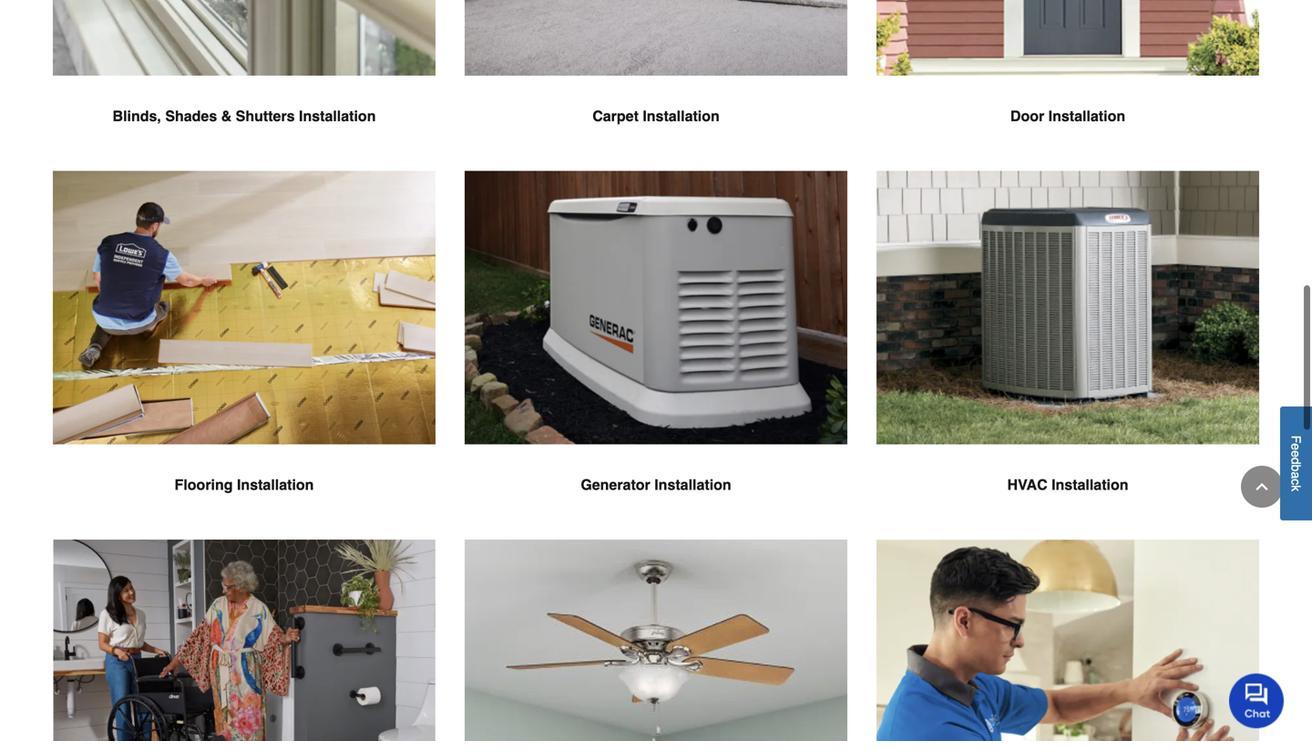 Task type: describe. For each thing, give the bounding box(es) containing it.
a navy blue paneled door with a white frame on a home with red siding. image
[[877, 0, 1260, 76]]

a lowe's independent service provider installing light engineered hardwood flooring. image
[[53, 171, 436, 444]]

shutters
[[236, 108, 295, 124]]

flooring installation
[[175, 476, 314, 493]]

carpet
[[593, 108, 639, 124]]

hvac
[[1008, 476, 1048, 493]]

generator installation link
[[465, 171, 848, 540]]

flooring
[[175, 476, 233, 493]]

c
[[1290, 479, 1304, 485]]

flooring installation link
[[53, 171, 436, 540]]

scroll to top element
[[1242, 466, 1284, 508]]

a row of windows with white shades raised a quarter of the way up each window. image
[[53, 0, 436, 76]]

hvac installation
[[1008, 476, 1129, 493]]

installation for flooring installation
[[237, 476, 314, 493]]

an h v a c unit set up in a corner of a flower bed outside of a home. image
[[877, 171, 1260, 444]]

shades
[[165, 108, 217, 124]]

b
[[1290, 464, 1304, 472]]

k
[[1290, 485, 1304, 491]]

&
[[221, 108, 232, 124]]

installation inside blinds, shades & shutters installation link
[[299, 108, 376, 124]]

carpet installation link
[[465, 0, 848, 171]]

carpet installation
[[593, 108, 720, 124]]

a generac generator installed on the outside of a brick home. image
[[465, 171, 848, 444]]

two lowe's independent installers putting in new gray carpet in a blue room. image
[[465, 0, 848, 76]]

f e e d b a c k button
[[1281, 406, 1313, 520]]

f
[[1290, 435, 1304, 443]]

installation for generator installation
[[655, 476, 732, 493]]

a
[[1290, 472, 1304, 479]]

a fan with light brown blades and built-in lighting with a frosted shade. image
[[465, 540, 848, 741]]

blinds, shades & shutters installation link
[[53, 0, 436, 171]]



Task type: locate. For each thing, give the bounding box(es) containing it.
installation right the door at the right top of page
[[1049, 108, 1126, 124]]

d
[[1290, 457, 1304, 465]]

hvac installation link
[[877, 171, 1260, 540]]

installation inside carpet installation link
[[643, 108, 720, 124]]

f e e d b a c k
[[1290, 435, 1304, 491]]

2 e from the top
[[1290, 450, 1304, 457]]

installation inside the hvac installation link
[[1052, 476, 1129, 493]]

installation right carpet
[[643, 108, 720, 124]]

1 e from the top
[[1290, 443, 1304, 450]]

a care worker helping an elderly woman with a wheelchair in a large accessible bathroom. image
[[53, 540, 436, 741]]

generator
[[581, 476, 651, 493]]

installation inside generator installation link
[[655, 476, 732, 493]]

door
[[1011, 108, 1045, 124]]

door installation link
[[877, 0, 1260, 171]]

installation for carpet installation
[[643, 108, 720, 124]]

chat invite button image
[[1230, 673, 1285, 728]]

e
[[1290, 443, 1304, 450], [1290, 450, 1304, 457]]

installation inside door installation link
[[1049, 108, 1126, 124]]

a person adjusting the temperature to 75 degrees on a smart thermostat. image
[[877, 540, 1260, 741]]

installation inside flooring installation "link"
[[237, 476, 314, 493]]

blinds, shades & shutters installation
[[113, 108, 376, 124]]

door installation
[[1011, 108, 1126, 124]]

installation right flooring
[[237, 476, 314, 493]]

generator installation
[[581, 476, 732, 493]]

e up b
[[1290, 450, 1304, 457]]

installation right shutters
[[299, 108, 376, 124]]

chevron up image
[[1254, 478, 1272, 496]]

installation
[[299, 108, 376, 124], [643, 108, 720, 124], [1049, 108, 1126, 124], [237, 476, 314, 493], [655, 476, 732, 493], [1052, 476, 1129, 493]]

installation for hvac installation
[[1052, 476, 1129, 493]]

installation for door installation
[[1049, 108, 1126, 124]]

installation right "hvac"
[[1052, 476, 1129, 493]]

installation right "generator"
[[655, 476, 732, 493]]

e up d
[[1290, 443, 1304, 450]]

blinds,
[[113, 108, 161, 124]]



Task type: vqa. For each thing, say whether or not it's contained in the screenshot.
A NAVY BLUE PANELED DOOR WITH A WHITE FRAME ON A HOME WITH RED SIDING. IMAGE
yes



